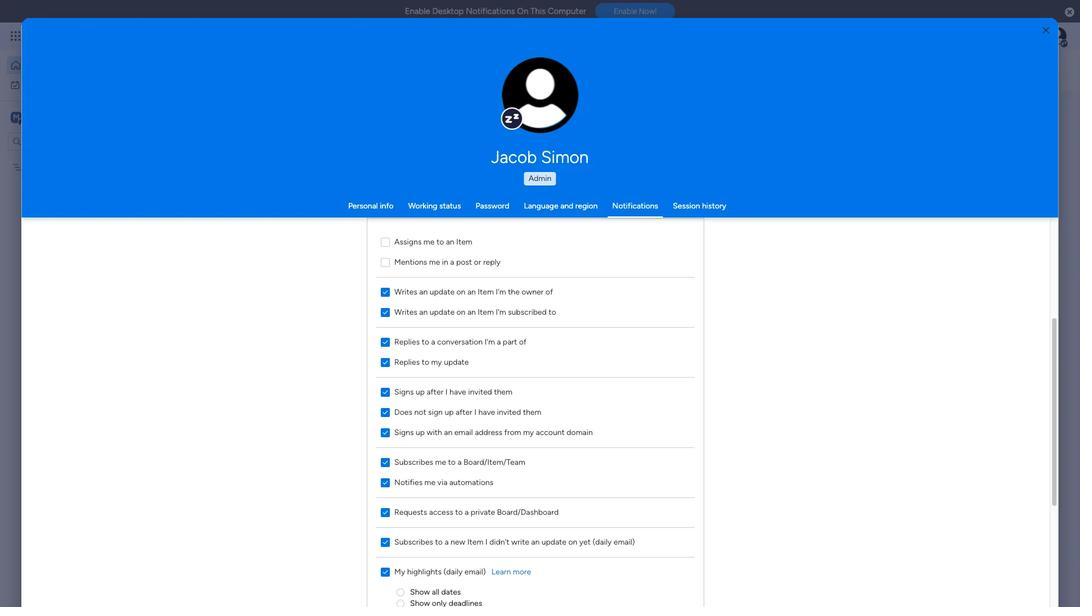 Task type: describe. For each thing, give the bounding box(es) containing it.
me for mentions
[[430, 257, 441, 267]]

work inside button
[[38, 80, 55, 89]]

desktop
[[433, 6, 464, 16]]

work management > main workspace
[[236, 247, 367, 257]]

board
[[39, 162, 60, 172]]

1 vertical spatial up
[[445, 408, 454, 417]]

learn more
[[492, 568, 532, 577]]

working
[[408, 201, 438, 211]]

email
[[455, 428, 473, 438]]

jacob simon image
[[1049, 27, 1067, 45]]

jacob simon button
[[386, 147, 695, 168]]

part
[[503, 337, 518, 347]]

an right write
[[532, 538, 540, 547]]

personal info link
[[348, 201, 394, 211]]

>
[[303, 247, 308, 257]]

signs up after i have invited them
[[395, 387, 513, 397]]

1 vertical spatial and
[[386, 385, 401, 396]]

requests access to a private board/dashboard
[[395, 508, 559, 518]]

reply
[[484, 257, 501, 267]]

in
[[442, 257, 449, 267]]

item up writes an update on an item i'm subscribed to
[[478, 287, 494, 297]]

a left private
[[465, 508, 469, 518]]

to up replies to my update
[[422, 337, 430, 347]]

enable for enable now!
[[614, 7, 637, 16]]

0 vertical spatial (daily
[[593, 538, 612, 547]]

mentions me in a post or reply
[[395, 257, 501, 267]]

personal
[[348, 201, 378, 211]]

item up post
[[457, 237, 473, 247]]

0 horizontal spatial my
[[432, 358, 442, 367]]

an up mentions me in a post or reply
[[446, 237, 455, 247]]

replies to a conversation i'm a part of
[[395, 337, 527, 347]]

simon
[[541, 147, 589, 168]]

writes for writes an update on an item i'm the owner of
[[395, 287, 418, 297]]

2 vertical spatial i'm
[[485, 337, 495, 347]]

i'm for subscribed
[[496, 308, 507, 317]]

working status
[[408, 201, 461, 211]]

replies for replies to a conversation i'm a part of
[[395, 337, 420, 347]]

an down writes an update on an item i'm the owner of
[[468, 308, 476, 317]]

update down conversation
[[444, 358, 469, 367]]

show
[[411, 588, 430, 597]]

0 horizontal spatial i
[[446, 387, 448, 397]]

computer
[[548, 6, 587, 16]]

a left new
[[445, 538, 449, 547]]

or
[[474, 257, 482, 267]]

signs for signs up after i have invited them
[[395, 387, 414, 397]]

language and region
[[524, 201, 598, 211]]

subscribes for subscribes me to a board/item/team
[[395, 458, 434, 467]]

replies for replies to my update
[[395, 358, 420, 367]]

private
[[471, 508, 496, 518]]

didn't
[[490, 538, 510, 547]]

via
[[438, 478, 448, 488]]

a right in
[[451, 257, 455, 267]]

personal info
[[348, 201, 394, 211]]

me for assigns
[[424, 237, 435, 247]]

password link
[[476, 201, 510, 211]]

an right the 'with'
[[444, 428, 453, 438]]

jacob
[[492, 147, 537, 168]]

home button
[[7, 56, 121, 74]]

post
[[457, 257, 473, 267]]

assigns
[[395, 237, 422, 247]]

profile
[[544, 102, 564, 110]]

more
[[513, 568, 532, 577]]

workspace selection element
[[11, 111, 94, 125]]

up for with
[[416, 428, 425, 438]]

session
[[673, 201, 700, 211]]

history
[[702, 201, 727, 211]]

your
[[318, 385, 336, 396]]

close image
[[1043, 26, 1050, 35]]

not
[[415, 408, 427, 417]]

0 vertical spatial notifications
[[466, 6, 515, 16]]

sign
[[429, 408, 443, 417]]

0 horizontal spatial after
[[427, 387, 444, 397]]

owner
[[522, 287, 544, 297]]

1 horizontal spatial after
[[456, 408, 473, 417]]

invite your teammates and start collaborating
[[293, 385, 477, 396]]

with
[[427, 428, 442, 438]]

language
[[524, 201, 559, 211]]

from
[[505, 428, 522, 438]]

1 vertical spatial my
[[524, 428, 534, 438]]

learn
[[492, 568, 511, 577]]

change profile picture
[[517, 102, 564, 120]]

to up the collaborating
[[422, 358, 430, 367]]

0 horizontal spatial email)
[[465, 568, 486, 577]]

admin
[[529, 174, 552, 183]]

enable for enable desktop notifications on this computer
[[405, 6, 430, 16]]

on
[[517, 6, 529, 16]]

does
[[395, 408, 413, 417]]

1 vertical spatial main
[[310, 247, 327, 257]]

learn more link
[[492, 567, 532, 578]]

0 vertical spatial invited
[[469, 387, 493, 397]]

select product image
[[10, 30, 21, 42]]

a up automations
[[458, 458, 462, 467]]

Search in workspace field
[[24, 135, 94, 148]]

highlights
[[408, 568, 442, 577]]

account
[[536, 428, 565, 438]]

enable desktop notifications on this computer
[[405, 6, 587, 16]]

the
[[508, 287, 520, 297]]

signs for signs up with an email address from my account domain
[[395, 428, 414, 438]]

change
[[517, 102, 542, 110]]

conversation
[[438, 337, 483, 347]]

jacob simon
[[492, 147, 589, 168]]

my board list box
[[0, 155, 144, 329]]

status
[[439, 201, 461, 211]]

item right new
[[468, 538, 484, 547]]

to right access
[[456, 508, 463, 518]]

access
[[430, 508, 454, 518]]

0 vertical spatial and
[[561, 201, 574, 211]]

replies to my update
[[395, 358, 469, 367]]

1 horizontal spatial invited
[[498, 408, 521, 417]]

collaborating
[[424, 385, 477, 396]]



Task type: vqa. For each thing, say whether or not it's contained in the screenshot.
the Subscribes related to Subscribes to a new Item I didn't write an update on yet (daily email)
yes



Task type: locate. For each thing, give the bounding box(es) containing it.
dates
[[442, 588, 461, 597]]

to up notifies me via automations
[[449, 458, 456, 467]]

0 vertical spatial after
[[427, 387, 444, 397]]

0 horizontal spatial enable
[[405, 6, 430, 16]]

of right part
[[520, 337, 527, 347]]

option
[[0, 157, 144, 159]]

an down 'mentions'
[[420, 287, 428, 297]]

subscribes down requests
[[395, 538, 434, 547]]

signs down "does"
[[395, 428, 414, 438]]

enable now! button
[[596, 3, 676, 20]]

assigns me to an item
[[395, 237, 473, 247]]

subscribes me to a board/item/team
[[395, 458, 526, 467]]

an up replies to a conversation i'm a part of
[[420, 308, 428, 317]]

my down conversation
[[432, 358, 442, 367]]

new
[[451, 538, 466, 547]]

email) right yet
[[614, 538, 635, 547]]

my left "highlights"
[[395, 568, 406, 577]]

dapulse close image
[[1065, 7, 1075, 18]]

enable now!
[[614, 7, 657, 16]]

2 vertical spatial on
[[569, 538, 578, 547]]

subscribes to a new item i didn't write an update on yet (daily email)
[[395, 538, 635, 547]]

0 vertical spatial i
[[446, 387, 448, 397]]

after up "email"
[[456, 408, 473, 417]]

0 vertical spatial replies
[[395, 337, 420, 347]]

0 horizontal spatial of
[[520, 337, 527, 347]]

i'm left subscribed
[[496, 308, 507, 317]]

invited up from on the left of the page
[[498, 408, 521, 417]]

1 horizontal spatial have
[[479, 408, 496, 417]]

0 horizontal spatial (daily
[[444, 568, 463, 577]]

now!
[[639, 7, 657, 16]]

1 vertical spatial writes
[[395, 308, 418, 317]]

1 horizontal spatial main
[[310, 247, 327, 257]]

replies up replies to my update
[[395, 337, 420, 347]]

main inside the workspace selection element
[[26, 112, 46, 122]]

address
[[475, 428, 503, 438]]

board/item/team
[[464, 458, 526, 467]]

home
[[26, 60, 47, 70]]

my for my highlights (daily email)
[[395, 568, 406, 577]]

main right >
[[310, 247, 327, 257]]

0 vertical spatial my
[[25, 80, 36, 89]]

my right from on the left of the page
[[524, 428, 534, 438]]

invite
[[293, 385, 315, 396]]

me
[[424, 237, 435, 247], [430, 257, 441, 267], [436, 458, 447, 467], [425, 478, 436, 488]]

0 horizontal spatial work
[[38, 80, 55, 89]]

my work button
[[7, 76, 121, 94]]

0 vertical spatial have
[[450, 387, 467, 397]]

my inside list box
[[26, 162, 37, 172]]

have up 'does not sign up after i have invited them'
[[450, 387, 467, 397]]

1 vertical spatial workspace
[[329, 247, 367, 257]]

(daily right yet
[[593, 538, 612, 547]]

1 horizontal spatial (daily
[[593, 538, 612, 547]]

change profile picture button
[[502, 57, 579, 134]]

1 vertical spatial i
[[475, 408, 477, 417]]

to left new
[[436, 538, 443, 547]]

2 replies from the top
[[395, 358, 420, 367]]

region
[[368, 219, 704, 608]]

1 vertical spatial replies
[[395, 358, 420, 367]]

after
[[427, 387, 444, 397], [456, 408, 473, 417]]

2 vertical spatial i
[[486, 538, 488, 547]]

enable inside button
[[614, 7, 637, 16]]

requests
[[395, 508, 428, 518]]

1 horizontal spatial i
[[475, 408, 477, 417]]

domain
[[567, 428, 593, 438]]

start
[[403, 385, 422, 396]]

1 vertical spatial them
[[523, 408, 542, 417]]

main
[[26, 112, 46, 122], [310, 247, 327, 257]]

i'm
[[496, 287, 507, 297], [496, 308, 507, 317], [485, 337, 495, 347]]

2 subscribes from the top
[[395, 538, 434, 547]]

2 vertical spatial my
[[395, 568, 406, 577]]

write
[[512, 538, 530, 547]]

1 vertical spatial on
[[457, 308, 466, 317]]

my
[[25, 80, 36, 89], [26, 162, 37, 172], [395, 568, 406, 577]]

1 horizontal spatial them
[[523, 408, 542, 417]]

i for new
[[486, 538, 488, 547]]

0 vertical spatial of
[[546, 287, 554, 297]]

workspace image
[[11, 111, 22, 124]]

picture
[[529, 111, 552, 120]]

me left via
[[425, 478, 436, 488]]

my inside "region"
[[395, 568, 406, 577]]

1 vertical spatial work
[[236, 247, 253, 257]]

my down home
[[25, 80, 36, 89]]

0 vertical spatial my
[[432, 358, 442, 367]]

show all dates
[[411, 588, 461, 597]]

email) left learn
[[465, 568, 486, 577]]

1 vertical spatial of
[[520, 337, 527, 347]]

my
[[432, 358, 442, 367], [524, 428, 534, 438]]

1 signs from the top
[[395, 387, 414, 397]]

and left start
[[386, 385, 401, 396]]

1 vertical spatial (daily
[[444, 568, 463, 577]]

enable
[[405, 6, 430, 16], [614, 7, 637, 16]]

i'm for the
[[496, 287, 507, 297]]

0 horizontal spatial invited
[[469, 387, 493, 397]]

them up 'does not sign up after i have invited them'
[[494, 387, 513, 397]]

notifications left on
[[466, 6, 515, 16]]

1 subscribes from the top
[[395, 458, 434, 467]]

up left the 'with'
[[416, 428, 425, 438]]

0 vertical spatial them
[[494, 387, 513, 397]]

to
[[437, 237, 444, 247], [549, 308, 557, 317], [422, 337, 430, 347], [422, 358, 430, 367], [449, 458, 456, 467], [456, 508, 463, 518], [436, 538, 443, 547]]

2 writes from the top
[[395, 308, 418, 317]]

work left management
[[236, 247, 253, 257]]

1 vertical spatial email)
[[465, 568, 486, 577]]

a left part
[[497, 337, 501, 347]]

and
[[561, 201, 574, 211], [386, 385, 401, 396]]

notifications
[[466, 6, 515, 16], [613, 201, 659, 211]]

does not sign up after i have invited them
[[395, 408, 542, 417]]

my left the 'board'
[[26, 162, 37, 172]]

0 horizontal spatial have
[[450, 387, 467, 397]]

of right the owner
[[546, 287, 554, 297]]

1 vertical spatial my
[[26, 162, 37, 172]]

my work
[[25, 80, 55, 89]]

on down writes an update on an item i'm the owner of
[[457, 308, 466, 317]]

update
[[430, 287, 455, 297], [430, 308, 455, 317], [444, 358, 469, 367], [542, 538, 567, 547]]

a up replies to my update
[[432, 337, 436, 347]]

1 horizontal spatial and
[[561, 201, 574, 211]]

signs
[[395, 387, 414, 397], [395, 428, 414, 438]]

management
[[255, 247, 301, 257]]

and left region
[[561, 201, 574, 211]]

my inside button
[[25, 80, 36, 89]]

2 signs from the top
[[395, 428, 414, 438]]

i
[[446, 387, 448, 397], [475, 408, 477, 417], [486, 538, 488, 547]]

1 horizontal spatial work
[[236, 247, 253, 257]]

language and region link
[[524, 201, 598, 211]]

writes an update on an item i'm subscribed to
[[395, 308, 557, 317]]

notifications link
[[613, 201, 659, 211]]

signs up "does"
[[395, 387, 414, 397]]

update down in
[[430, 287, 455, 297]]

main workspace
[[26, 112, 92, 122]]

1 vertical spatial have
[[479, 408, 496, 417]]

i'm left the
[[496, 287, 507, 297]]

0 vertical spatial main
[[26, 112, 46, 122]]

notifications right region
[[613, 201, 659, 211]]

i for up
[[475, 408, 477, 417]]

me up via
[[436, 458, 447, 467]]

1 horizontal spatial notifications
[[613, 201, 659, 211]]

region
[[576, 201, 598, 211]]

notifies
[[395, 478, 423, 488]]

notifies me via automations
[[395, 478, 494, 488]]

an up writes an update on an item i'm subscribed to
[[468, 287, 476, 297]]

subscribes
[[395, 458, 434, 467], [395, 538, 434, 547]]

1 horizontal spatial my
[[524, 428, 534, 438]]

1 vertical spatial i'm
[[496, 308, 507, 317]]

0 horizontal spatial workspace
[[48, 112, 92, 122]]

on left yet
[[569, 538, 578, 547]]

workspace right >
[[329, 247, 367, 257]]

up up not on the bottom left
[[416, 387, 425, 397]]

0 vertical spatial subscribes
[[395, 458, 434, 467]]

i left the didn't
[[486, 538, 488, 547]]

info
[[380, 201, 394, 211]]

1 horizontal spatial workspace
[[329, 247, 367, 257]]

invited up 'does not sign up after i have invited them'
[[469, 387, 493, 397]]

signs up with an email address from my account domain
[[395, 428, 593, 438]]

0 vertical spatial on
[[457, 287, 466, 297]]

0 vertical spatial i'm
[[496, 287, 507, 297]]

0 horizontal spatial them
[[494, 387, 513, 397]]

0 vertical spatial writes
[[395, 287, 418, 297]]

1 vertical spatial signs
[[395, 428, 414, 438]]

writes for writes an update on an item i'm subscribed to
[[395, 308, 418, 317]]

yet
[[580, 538, 591, 547]]

1 vertical spatial subscribes
[[395, 538, 434, 547]]

0 horizontal spatial notifications
[[466, 6, 515, 16]]

up right sign
[[445, 408, 454, 417]]

subscribes up notifies at the bottom left
[[395, 458, 434, 467]]

i up 'does not sign up after i have invited them'
[[446, 387, 448, 397]]

workspace
[[48, 112, 92, 122], [329, 247, 367, 257]]

2 horizontal spatial i
[[486, 538, 488, 547]]

them
[[494, 387, 513, 397], [523, 408, 542, 417]]

update left yet
[[542, 538, 567, 547]]

enable left the desktop
[[405, 6, 430, 16]]

me for subscribes
[[436, 458, 447, 467]]

them up account
[[523, 408, 542, 417]]

teammates
[[338, 385, 384, 396]]

1 vertical spatial notifications
[[613, 201, 659, 211]]

0 vertical spatial work
[[38, 80, 55, 89]]

this
[[531, 6, 546, 16]]

me for notifies
[[425, 478, 436, 488]]

work management > main workspace link
[[217, 137, 374, 263]]

on up writes an update on an item i'm subscribed to
[[457, 287, 466, 297]]

automations
[[450, 478, 494, 488]]

me right assigns
[[424, 237, 435, 247]]

email)
[[614, 538, 635, 547], [465, 568, 486, 577]]

0 vertical spatial email)
[[614, 538, 635, 547]]

replies up start
[[395, 358, 420, 367]]

1 horizontal spatial enable
[[614, 7, 637, 16]]

my for my board
[[26, 162, 37, 172]]

(daily up dates
[[444, 568, 463, 577]]

an
[[446, 237, 455, 247], [420, 287, 428, 297], [468, 287, 476, 297], [420, 308, 428, 317], [468, 308, 476, 317], [444, 428, 453, 438], [532, 538, 540, 547]]

my board
[[26, 162, 60, 172]]

(daily
[[593, 538, 612, 547], [444, 568, 463, 577]]

my for my work
[[25, 80, 36, 89]]

1 horizontal spatial of
[[546, 287, 554, 297]]

up for after
[[416, 387, 425, 397]]

i up the 'address'
[[475, 408, 477, 417]]

1 replies from the top
[[395, 337, 420, 347]]

m
[[13, 112, 20, 122]]

1 vertical spatial after
[[456, 408, 473, 417]]

on for the
[[457, 287, 466, 297]]

all
[[432, 588, 440, 597]]

writes an update on an item i'm the owner of
[[395, 287, 554, 297]]

to up in
[[437, 237, 444, 247]]

1 vertical spatial invited
[[498, 408, 521, 417]]

me left in
[[430, 257, 441, 267]]

mentions
[[395, 257, 428, 267]]

board/dashboard
[[497, 508, 559, 518]]

0 vertical spatial up
[[416, 387, 425, 397]]

i'm left part
[[485, 337, 495, 347]]

on for subscribed
[[457, 308, 466, 317]]

subscribes for subscribes to a new item i didn't write an update on yet (daily email)
[[395, 538, 434, 547]]

session history
[[673, 201, 727, 211]]

have
[[450, 387, 467, 397], [479, 408, 496, 417]]

workspace up search in workspace field
[[48, 112, 92, 122]]

1 writes from the top
[[395, 287, 418, 297]]

work down home
[[38, 80, 55, 89]]

enable left now! at the right of the page
[[614, 7, 637, 16]]

of
[[546, 287, 554, 297], [520, 337, 527, 347]]

update up conversation
[[430, 308, 455, 317]]

0 horizontal spatial and
[[386, 385, 401, 396]]

item
[[457, 237, 473, 247], [478, 287, 494, 297], [478, 308, 494, 317], [468, 538, 484, 547]]

0 vertical spatial workspace
[[48, 112, 92, 122]]

session history link
[[673, 201, 727, 211]]

1 horizontal spatial email)
[[614, 538, 635, 547]]

to right subscribed
[[549, 308, 557, 317]]

working status link
[[408, 201, 461, 211]]

after up sign
[[427, 387, 444, 397]]

invited
[[469, 387, 493, 397], [498, 408, 521, 417]]

main right workspace icon
[[26, 112, 46, 122]]

0 horizontal spatial main
[[26, 112, 46, 122]]

have up the 'address'
[[479, 408, 496, 417]]

2 vertical spatial up
[[416, 428, 425, 438]]

region containing assigns me to an item
[[368, 219, 704, 608]]

a
[[451, 257, 455, 267], [432, 337, 436, 347], [497, 337, 501, 347], [458, 458, 462, 467], [465, 508, 469, 518], [445, 538, 449, 547]]

my highlights (daily email)
[[395, 568, 486, 577]]

0 vertical spatial signs
[[395, 387, 414, 397]]

item down writes an update on an item i'm the owner of
[[478, 308, 494, 317]]



